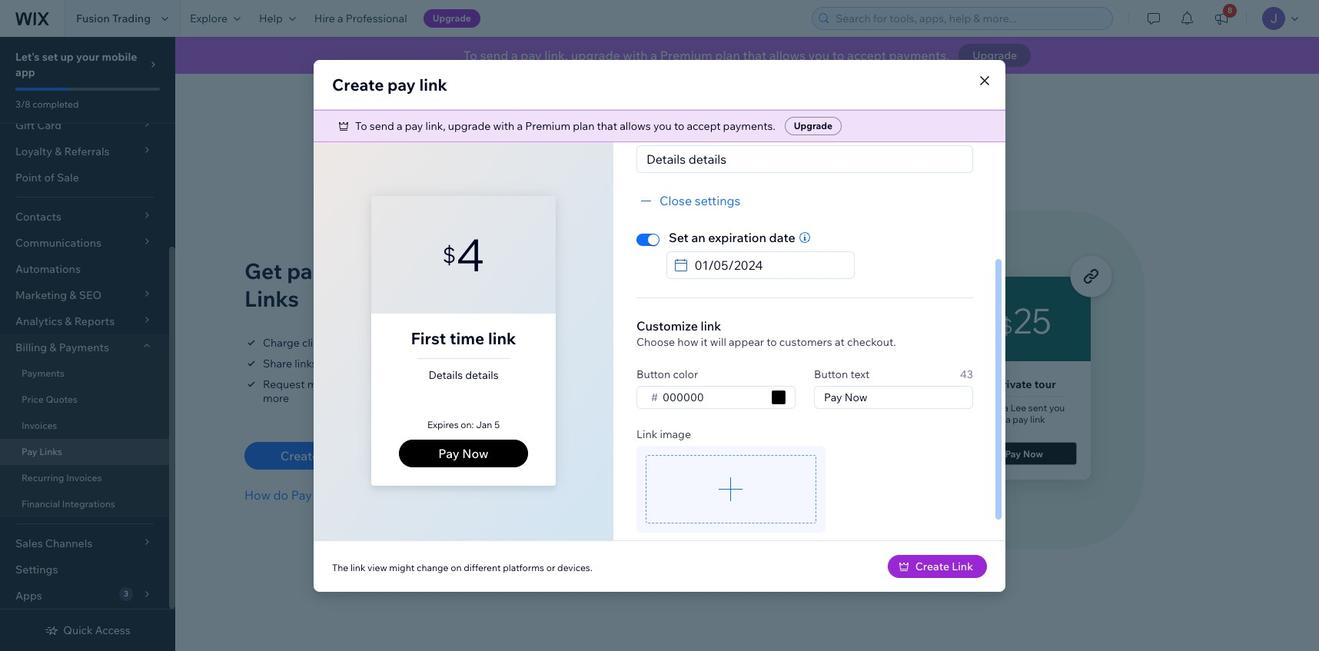 Task type: vqa. For each thing, say whether or not it's contained in the screenshot.
bottom that
yes



Task type: describe. For each thing, give the bounding box(es) containing it.
2 vertical spatial pay
[[405, 119, 423, 133]]

customize link choose how it will appear to customers at checkout.
[[636, 318, 896, 349]]

billing
[[15, 341, 47, 354]]

expires on : jan 5
[[427, 419, 500, 430]]

recurring invoices link
[[0, 465, 169, 491]]

payments inside popup button
[[59, 341, 109, 354]]

services,
[[436, 377, 479, 391]]

pay right do
[[291, 487, 312, 503]]

fusion trading
[[76, 12, 151, 25]]

price quotes
[[22, 394, 78, 405]]

0 vertical spatial to send a pay link, upgrade with a premium plan that allows you to accept payments.
[[463, 48, 950, 63]]

social,
[[335, 357, 366, 371]]

0 vertical spatial you
[[808, 48, 830, 63]]

recurring invoices
[[22, 472, 102, 484]]

invoices link
[[0, 413, 169, 439]]

up
[[60, 50, 74, 64]]

how do pay links work?
[[244, 487, 382, 503]]

financial
[[22, 498, 60, 510]]

0 vertical spatial create link button
[[244, 442, 382, 470]]

products,
[[385, 377, 433, 391]]

pay links link
[[0, 439, 169, 465]]

2 vertical spatial create
[[915, 559, 949, 573]]

1 horizontal spatial upgrade button
[[785, 116, 842, 135]]

1 horizontal spatial link
[[636, 427, 657, 441]]

automations link
[[0, 256, 169, 282]]

Add more details about the payment field
[[642, 146, 968, 172]]

hire a professional link
[[305, 0, 416, 37]]

0 vertical spatial invoices
[[22, 420, 57, 431]]

set an expiration date
[[669, 229, 795, 245]]

will
[[710, 335, 726, 349]]

links inside "get paid instantly with pay links"
[[244, 285, 299, 312]]

professional
[[346, 12, 407, 25]]

access
[[95, 623, 130, 637]]

1 vertical spatial to send a pay link, upgrade with a premium plan that allows you to accept payments.
[[355, 119, 775, 133]]

0 horizontal spatial upgrade button
[[423, 9, 480, 28]]

0 horizontal spatial to
[[355, 119, 367, 133]]

how
[[677, 335, 698, 349]]

1 vertical spatial create
[[280, 448, 319, 464]]

link image
[[636, 427, 691, 441]]

2 horizontal spatial links
[[315, 487, 344, 503]]

to inside customize link choose how it will appear to customers at checkout.
[[767, 335, 777, 349]]

1 vertical spatial payments
[[22, 367, 65, 379]]

Button color field
[[658, 386, 767, 408]]

checkout.
[[847, 335, 896, 349]]

trading
[[112, 12, 151, 25]]

0 vertical spatial to
[[832, 48, 844, 63]]

point of sale link
[[0, 165, 169, 191]]

3/8 completed
[[15, 98, 79, 110]]

pay now
[[438, 446, 489, 461]]

app
[[15, 65, 35, 79]]

2 horizontal spatial upgrade button
[[959, 44, 1031, 67]]

fusion
[[76, 12, 110, 25]]

sidebar element
[[0, 0, 175, 651]]

details
[[428, 368, 463, 382]]

:
[[472, 419, 474, 430]]

0 vertical spatial to
[[463, 48, 477, 63]]

financial integrations link
[[0, 491, 169, 517]]

payments link
[[0, 361, 169, 387]]

quick
[[63, 623, 93, 637]]

close
[[660, 193, 692, 208]]

you inside charge clients once or multiple times share links on social, via email or any way you want request money for your products, services, events and more
[[470, 357, 488, 371]]

point
[[15, 171, 42, 184]]

image
[[660, 427, 691, 441]]

2 vertical spatial on
[[451, 562, 462, 573]]

appear
[[729, 335, 764, 349]]

0 vertical spatial or
[[364, 336, 375, 350]]

with inside "get paid instantly with pay links"
[[432, 258, 477, 284]]

1 horizontal spatial upgrade
[[571, 48, 620, 63]]

1 horizontal spatial payments.
[[889, 48, 950, 63]]

1 vertical spatial link
[[322, 448, 346, 464]]

do
[[273, 487, 288, 503]]

devices.
[[557, 562, 592, 573]]

Search for tools, apps, help & more... field
[[831, 8, 1108, 29]]

0 vertical spatial plan
[[715, 48, 740, 63]]

0 horizontal spatial upgrade
[[448, 119, 491, 133]]

close settings
[[660, 193, 741, 208]]

1 horizontal spatial send
[[480, 48, 508, 63]]

quick access button
[[45, 623, 130, 637]]

0 horizontal spatial allows
[[620, 119, 651, 133]]

1 horizontal spatial that
[[743, 48, 767, 63]]

pay inside 'link'
[[22, 446, 37, 457]]

money
[[307, 377, 342, 391]]

1 vertical spatial send
[[370, 119, 394, 133]]

the
[[332, 562, 348, 573]]

might
[[389, 562, 415, 573]]

via
[[369, 357, 383, 371]]

2 horizontal spatial with
[[623, 48, 648, 63]]

upgrade for the right upgrade button
[[973, 48, 1017, 62]]

a inside hire a professional link
[[337, 12, 343, 25]]

get
[[244, 258, 282, 284]]

0 vertical spatial pay
[[521, 48, 542, 63]]

way
[[448, 357, 467, 371]]

on inside charge clients once or multiple times share links on social, via email or any way you want request money for your products, services, events and more
[[320, 357, 332, 371]]

how
[[244, 487, 271, 503]]

email
[[385, 357, 412, 371]]

1 vertical spatial pay
[[387, 74, 416, 94]]

1 horizontal spatial or
[[415, 357, 425, 371]]

1 vertical spatial you
[[653, 119, 672, 133]]

help
[[259, 12, 283, 25]]

hire
[[314, 12, 335, 25]]

pay links
[[22, 446, 62, 457]]

2 vertical spatial or
[[546, 562, 555, 573]]

request
[[263, 377, 305, 391]]

get paid instantly with pay links
[[244, 258, 519, 312]]

more
[[263, 391, 289, 405]]

button for button color
[[636, 367, 671, 381]]

now
[[462, 446, 489, 461]]

the link view might change on different platforms or devices.
[[332, 562, 592, 573]]

1 horizontal spatial premium
[[660, 48, 712, 63]]

your inside the let's set up your mobile app
[[76, 50, 99, 64]]

3/8
[[15, 98, 30, 110]]

1 vertical spatial to
[[674, 119, 684, 133]]

time
[[450, 328, 484, 348]]

clients
[[302, 336, 335, 350]]

4
[[456, 226, 485, 282]]

1 horizontal spatial with
[[493, 119, 514, 133]]

0 horizontal spatial link,
[[426, 119, 446, 133]]

0 vertical spatial create
[[332, 74, 384, 94]]

0 horizontal spatial that
[[597, 119, 617, 133]]

create pay link
[[332, 74, 447, 94]]

jan
[[476, 419, 492, 430]]

your inside charge clients once or multiple times share links on social, via email or any way you want request money for your products, services, events and more
[[360, 377, 383, 391]]



Task type: locate. For each thing, give the bounding box(es) containing it.
0 vertical spatial upgrade button
[[423, 9, 480, 28]]

2 horizontal spatial link
[[952, 559, 973, 573]]

customize
[[636, 318, 698, 333]]

financial integrations
[[22, 498, 115, 510]]

pay right $
[[482, 258, 519, 284]]

1 vertical spatial invoices
[[66, 472, 102, 484]]

quotes
[[46, 394, 78, 405]]

text
[[850, 367, 870, 381]]

your right the for
[[360, 377, 383, 391]]

charge clients once or multiple times share links on social, via email or any way you want request money for your products, services, events and more
[[263, 336, 537, 405]]

links
[[295, 357, 317, 371]]

upgrade down search for tools, apps, help & more... field
[[973, 48, 1017, 62]]

settings link
[[0, 557, 169, 583]]

integrations
[[62, 498, 115, 510]]

2 vertical spatial upgrade button
[[785, 116, 842, 135]]

1 horizontal spatial create link button
[[888, 555, 987, 578]]

0 vertical spatial that
[[743, 48, 767, 63]]

0 vertical spatial payments.
[[889, 48, 950, 63]]

mobile
[[102, 50, 137, 64]]

at
[[835, 335, 845, 349]]

links inside 'link'
[[39, 446, 62, 457]]

0 horizontal spatial button
[[636, 367, 671, 381]]

1 horizontal spatial accept
[[847, 48, 886, 63]]

0 vertical spatial send
[[480, 48, 508, 63]]

0 vertical spatial link,
[[545, 48, 568, 63]]

on right links
[[320, 357, 332, 371]]

Button text field
[[819, 386, 968, 408]]

0 horizontal spatial you
[[470, 357, 488, 371]]

1 vertical spatial accept
[[687, 119, 721, 133]]

$ 4
[[442, 226, 485, 282]]

button up #
[[636, 367, 671, 381]]

0 vertical spatial link
[[636, 427, 657, 441]]

0 horizontal spatial create link
[[280, 448, 346, 464]]

billing & payments
[[15, 341, 109, 354]]

1 vertical spatial payments.
[[723, 119, 775, 133]]

1 horizontal spatial to
[[463, 48, 477, 63]]

Set an expiration date field
[[690, 252, 849, 278]]

date
[[769, 229, 795, 245]]

2 vertical spatial link
[[952, 559, 973, 573]]

invoices down pay links 'link' in the bottom left of the page
[[66, 472, 102, 484]]

0 horizontal spatial or
[[364, 336, 375, 350]]

payments.
[[889, 48, 950, 63], [723, 119, 775, 133]]

how do pay links work? link
[[244, 486, 382, 504]]

1 horizontal spatial create
[[332, 74, 384, 94]]

on left jan
[[461, 419, 472, 430]]

automations
[[15, 262, 81, 276]]

or left any
[[415, 357, 425, 371]]

close settings button
[[636, 191, 741, 209]]

2 horizontal spatial to
[[832, 48, 844, 63]]

1 vertical spatial on
[[461, 419, 472, 430]]

1 vertical spatial premium
[[525, 119, 570, 133]]

2 vertical spatial with
[[432, 258, 477, 284]]

1 horizontal spatial create link
[[915, 559, 973, 573]]

0 horizontal spatial payments.
[[723, 119, 775, 133]]

2 horizontal spatial you
[[808, 48, 830, 63]]

different
[[464, 562, 501, 573]]

link inside customize link choose how it will appear to customers at checkout.
[[701, 318, 721, 333]]

8
[[1228, 5, 1232, 15]]

completed
[[32, 98, 79, 110]]

upgrade button up add more details about the payment "field"
[[785, 116, 842, 135]]

links up recurring
[[39, 446, 62, 457]]

invoices
[[22, 420, 57, 431], [66, 472, 102, 484]]

color
[[673, 367, 698, 381]]

hire a professional
[[314, 12, 407, 25]]

paid
[[287, 258, 332, 284]]

first time link
[[411, 328, 516, 348]]

times
[[421, 336, 449, 350]]

43
[[960, 367, 973, 381]]

1 vertical spatial that
[[597, 119, 617, 133]]

your right up in the top of the page
[[76, 50, 99, 64]]

button for button text
[[814, 367, 848, 381]]

want
[[491, 357, 515, 371]]

upgrade for left upgrade button
[[433, 12, 471, 24]]

upgrade button right professional
[[423, 9, 480, 28]]

1 vertical spatial links
[[39, 446, 62, 457]]

0 vertical spatial upgrade
[[571, 48, 620, 63]]

2 horizontal spatial create
[[915, 559, 949, 573]]

$
[[442, 241, 456, 268]]

for
[[344, 377, 358, 391]]

or right once on the bottom of the page
[[364, 336, 375, 350]]

help button
[[250, 0, 305, 37]]

1 vertical spatial upgrade
[[973, 48, 1017, 62]]

it
[[701, 335, 708, 349]]

payments up payments link
[[59, 341, 109, 354]]

2 horizontal spatial or
[[546, 562, 555, 573]]

payments. down search for tools, apps, help & more... field
[[889, 48, 950, 63]]

1 vertical spatial create link
[[915, 559, 973, 573]]

upgrade up add more details about the payment "field"
[[794, 120, 833, 131]]

1 horizontal spatial links
[[244, 285, 299, 312]]

instantly
[[337, 258, 427, 284]]

1 horizontal spatial your
[[360, 377, 383, 391]]

invoices up pay links
[[22, 420, 57, 431]]

1 vertical spatial with
[[493, 119, 514, 133]]

to
[[832, 48, 844, 63], [674, 119, 684, 133], [767, 335, 777, 349]]

1 horizontal spatial you
[[653, 119, 672, 133]]

on right change
[[451, 562, 462, 573]]

create link button
[[244, 442, 382, 470], [888, 555, 987, 578]]

links down get
[[244, 285, 299, 312]]

upgrade button down search for tools, apps, help & more... field
[[959, 44, 1031, 67]]

2 horizontal spatial upgrade
[[973, 48, 1017, 62]]

or left devices.
[[546, 562, 555, 573]]

upgrade right professional
[[433, 12, 471, 24]]

2 vertical spatial to
[[767, 335, 777, 349]]

multiple
[[377, 336, 418, 350]]

1 vertical spatial link,
[[426, 119, 446, 133]]

8 button
[[1205, 0, 1238, 37]]

set
[[42, 50, 58, 64]]

once
[[337, 336, 362, 350]]

details
[[465, 368, 499, 382]]

point of sale
[[15, 171, 79, 184]]

1 vertical spatial create link button
[[888, 555, 987, 578]]

0 vertical spatial accept
[[847, 48, 886, 63]]

&
[[49, 341, 56, 354]]

settings
[[15, 563, 58, 577]]

links
[[244, 285, 299, 312], [39, 446, 62, 457], [315, 487, 344, 503]]

expiration
[[708, 229, 766, 245]]

1 horizontal spatial link,
[[545, 48, 568, 63]]

0 horizontal spatial links
[[39, 446, 62, 457]]

0 horizontal spatial invoices
[[22, 420, 57, 431]]

settings
[[695, 193, 741, 208]]

upgrade button
[[423, 9, 480, 28], [959, 44, 1031, 67], [785, 116, 842, 135]]

0 horizontal spatial to
[[674, 119, 684, 133]]

1 horizontal spatial to
[[767, 335, 777, 349]]

1 vertical spatial to
[[355, 119, 367, 133]]

0 vertical spatial with
[[623, 48, 648, 63]]

1 button from the left
[[636, 367, 671, 381]]

0 horizontal spatial plan
[[573, 119, 595, 133]]

button text
[[814, 367, 870, 381]]

and
[[518, 377, 537, 391]]

1 vertical spatial or
[[415, 357, 425, 371]]

0 vertical spatial payments
[[59, 341, 109, 354]]

explore
[[190, 12, 228, 25]]

let's
[[15, 50, 40, 64]]

any
[[428, 357, 445, 371]]

#
[[651, 390, 658, 404]]

price quotes link
[[0, 387, 169, 413]]

0 vertical spatial allows
[[769, 48, 806, 63]]

2 button from the left
[[814, 367, 848, 381]]

1 horizontal spatial upgrade
[[794, 120, 833, 131]]

0 vertical spatial your
[[76, 50, 99, 64]]

pay
[[521, 48, 542, 63], [387, 74, 416, 94], [405, 119, 423, 133]]

first
[[411, 328, 446, 348]]

1 vertical spatial upgrade
[[448, 119, 491, 133]]

links left work?
[[315, 487, 344, 503]]

change
[[417, 562, 449, 573]]

pay left now
[[438, 446, 459, 461]]

0 horizontal spatial upgrade
[[433, 12, 471, 24]]

set
[[669, 229, 689, 245]]

5
[[494, 419, 500, 430]]

1 horizontal spatial allows
[[769, 48, 806, 63]]

work?
[[347, 487, 382, 503]]

price
[[22, 394, 44, 405]]

button left text
[[814, 367, 848, 381]]

your
[[76, 50, 99, 64], [360, 377, 383, 391]]

1 vertical spatial your
[[360, 377, 383, 391]]

0 horizontal spatial send
[[370, 119, 394, 133]]

payments up price quotes
[[22, 367, 65, 379]]

quick access
[[63, 623, 130, 637]]

customers
[[779, 335, 832, 349]]

on
[[320, 357, 332, 371], [461, 419, 472, 430], [451, 562, 462, 573]]

2 vertical spatial you
[[470, 357, 488, 371]]

recurring
[[22, 472, 64, 484]]

sale
[[57, 171, 79, 184]]

expires
[[427, 419, 459, 430]]

2 vertical spatial upgrade
[[794, 120, 833, 131]]

0 vertical spatial create link
[[280, 448, 346, 464]]

upgrade for upgrade button to the middle
[[794, 120, 833, 131]]

charge
[[263, 336, 300, 350]]

0 horizontal spatial premium
[[525, 119, 570, 133]]

pay up recurring
[[22, 446, 37, 457]]

an
[[691, 229, 705, 245]]

a
[[337, 12, 343, 25], [511, 48, 518, 63], [651, 48, 657, 63], [397, 119, 402, 133], [517, 119, 523, 133]]

pay inside button
[[438, 446, 459, 461]]

0 vertical spatial links
[[244, 285, 299, 312]]

1 vertical spatial plan
[[573, 119, 595, 133]]

0 horizontal spatial with
[[432, 258, 477, 284]]

payments. up add more details about the payment "field"
[[723, 119, 775, 133]]

pay inside "get paid instantly with pay links"
[[482, 258, 519, 284]]



